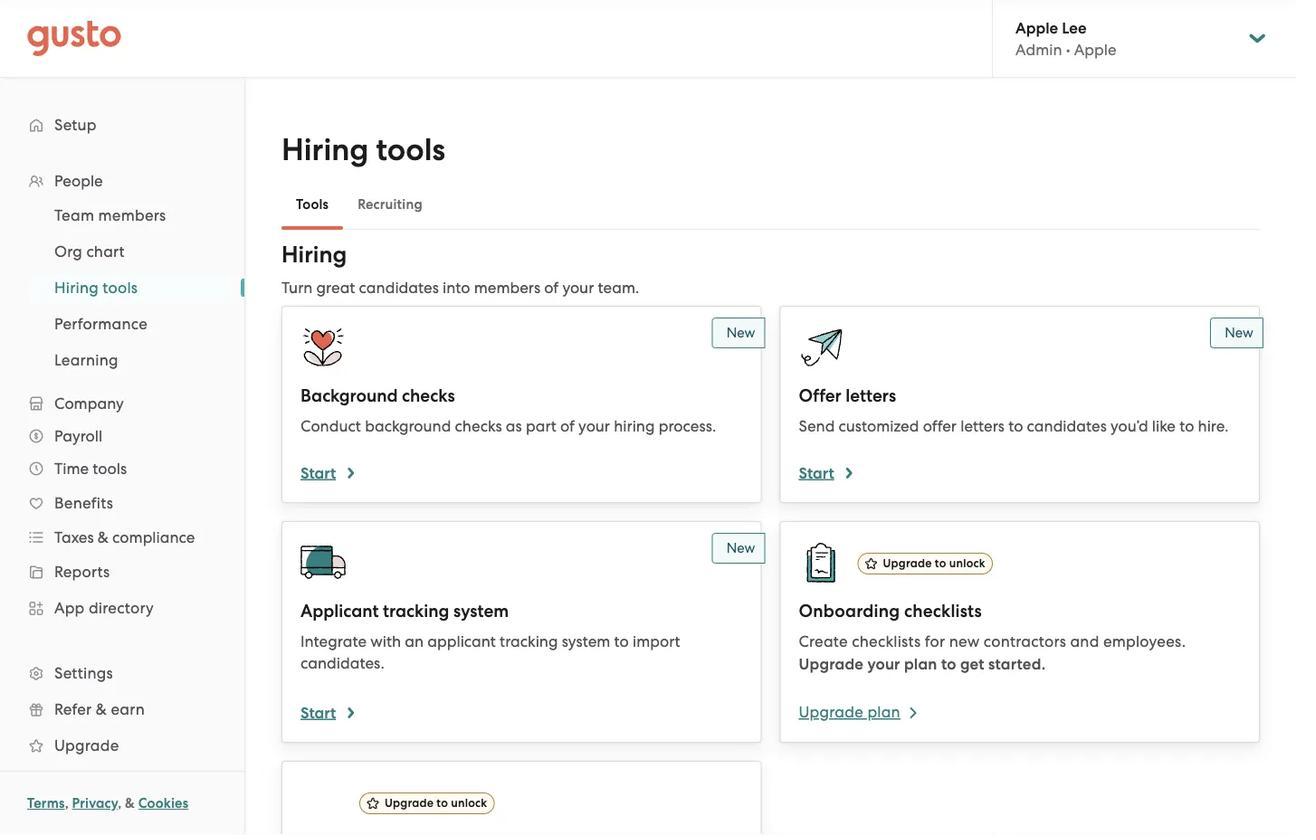 Task type: locate. For each thing, give the bounding box(es) containing it.
your inside the create checklists for new contractors and employees. upgrade your plan to get started.
[[868, 655, 901, 674]]

of right part
[[561, 417, 575, 436]]

0 horizontal spatial hiring tools
[[54, 279, 138, 297]]

hiring tools up recruiting
[[282, 132, 446, 168]]

tools up performance link
[[103, 279, 138, 297]]

0 horizontal spatial of
[[545, 279, 559, 297]]

onboarding
[[799, 601, 900, 622]]

0 vertical spatial your
[[563, 279, 594, 297]]

hiring tools
[[282, 132, 446, 168], [54, 279, 138, 297]]

1 horizontal spatial unlock
[[950, 557, 986, 571]]

0 horizontal spatial members
[[98, 206, 166, 225]]

performance link
[[33, 308, 226, 340]]

refer & earn
[[54, 701, 145, 719]]

turn great candidates into members of your team.
[[282, 279, 640, 297]]

0 vertical spatial letters
[[846, 386, 897, 407]]

to
[[1009, 417, 1024, 436], [1180, 417, 1195, 436], [935, 557, 947, 571], [614, 633, 629, 651], [942, 655, 957, 674], [437, 797, 448, 811]]

& left cookies
[[125, 796, 135, 812]]

1 vertical spatial tools
[[103, 279, 138, 297]]

, left cookies
[[118, 796, 122, 812]]

and
[[1071, 633, 1100, 651]]

tools down payroll dropdown button
[[93, 460, 127, 478]]

& right taxes
[[98, 529, 109, 547]]

1 horizontal spatial candidates
[[1027, 417, 1107, 436]]

0 vertical spatial candidates
[[359, 279, 439, 297]]

1 horizontal spatial upgrade to unlock
[[883, 557, 986, 571]]

turn
[[282, 279, 313, 297]]

to inside integrate with an applicant tracking system to import candidates.
[[614, 633, 629, 651]]

time tools button
[[18, 453, 226, 485]]

hiring
[[614, 417, 655, 436]]

&
[[98, 529, 109, 547], [96, 701, 107, 719], [125, 796, 135, 812]]

of for members
[[545, 279, 559, 297]]

, left 'privacy' link
[[65, 796, 69, 812]]

hiring tools link
[[33, 272, 226, 304]]

0 vertical spatial hiring tools
[[282, 132, 446, 168]]

apple right •
[[1075, 41, 1117, 59]]

conduct
[[301, 417, 361, 436]]

new
[[950, 633, 980, 651]]

taxes & compliance button
[[18, 522, 226, 554]]

privacy link
[[72, 796, 118, 812]]

start down send
[[799, 464, 835, 483]]

tracking right applicant
[[500, 633, 558, 651]]

0 horizontal spatial tracking
[[383, 601, 449, 622]]

0 vertical spatial plan
[[905, 655, 938, 674]]

0 vertical spatial of
[[545, 279, 559, 297]]

1 horizontal spatial hiring tools
[[282, 132, 446, 168]]

tracking up an
[[383, 601, 449, 622]]

& for compliance
[[98, 529, 109, 547]]

benefits
[[54, 494, 113, 513]]

your for team.
[[563, 279, 594, 297]]

start
[[301, 464, 336, 483], [799, 464, 835, 483], [301, 704, 336, 723]]

of left team.
[[545, 279, 559, 297]]

recruiting
[[358, 197, 423, 213]]

new
[[727, 325, 756, 341], [1225, 325, 1254, 341], [727, 541, 756, 556]]

hiring up tools
[[282, 132, 369, 168]]

tracking inside integrate with an applicant tracking system to import candidates.
[[500, 633, 558, 651]]

tools button
[[282, 183, 343, 226]]

members down people dropdown button
[[98, 206, 166, 225]]

1 horizontal spatial of
[[561, 417, 575, 436]]

1 horizontal spatial apple
[[1075, 41, 1117, 59]]

upgrade inside upgrade link
[[54, 737, 119, 755]]

1 vertical spatial upgrade to unlock
[[385, 797, 487, 811]]

candidates left you'd
[[1027, 417, 1107, 436]]

system
[[454, 601, 509, 622], [562, 633, 611, 651]]

you'd
[[1111, 417, 1149, 436]]

upgrade inside upgrade to unlock link
[[385, 797, 434, 811]]

start for offer letters
[[799, 464, 835, 483]]

company button
[[18, 388, 226, 420]]

0 vertical spatial &
[[98, 529, 109, 547]]

start for background checks
[[301, 464, 336, 483]]

1 horizontal spatial members
[[474, 279, 541, 297]]

integrate with an applicant tracking system to import candidates.
[[301, 633, 681, 673]]

2 vertical spatial hiring
[[54, 279, 99, 297]]

1 vertical spatial checklists
[[852, 633, 921, 651]]

2 vertical spatial tools
[[93, 460, 127, 478]]

tools up recruiting
[[376, 132, 446, 168]]

1 vertical spatial of
[[561, 417, 575, 436]]

2 vertical spatial your
[[868, 655, 901, 674]]

0 horizontal spatial candidates
[[359, 279, 439, 297]]

upgrade
[[883, 557, 932, 571], [799, 655, 864, 674], [799, 704, 864, 722], [54, 737, 119, 755], [385, 797, 434, 811]]

checklists up for
[[905, 601, 982, 622]]

& left earn
[[96, 701, 107, 719]]

0 vertical spatial checklists
[[905, 601, 982, 622]]

terms link
[[27, 796, 65, 812]]

tools inside hiring tools "link"
[[103, 279, 138, 297]]

people button
[[18, 165, 226, 197]]

start down conduct
[[301, 464, 336, 483]]

& inside dropdown button
[[98, 529, 109, 547]]

checklists
[[905, 601, 982, 622], [852, 633, 921, 651]]

your left team.
[[563, 279, 594, 297]]

taxes
[[54, 529, 94, 547]]

2 list from the top
[[0, 197, 244, 379]]

1 vertical spatial candidates
[[1027, 417, 1107, 436]]

1 horizontal spatial ,
[[118, 796, 122, 812]]

0 vertical spatial hiring
[[282, 132, 369, 168]]

hiring tools tab list
[[282, 179, 1261, 230]]

members inside gusto navigation element
[[98, 206, 166, 225]]

0 horizontal spatial system
[[454, 601, 509, 622]]

your
[[563, 279, 594, 297], [579, 417, 610, 436], [868, 655, 901, 674]]

to inside the create checklists for new contractors and employees. upgrade your plan to get started.
[[942, 655, 957, 674]]

checks up background
[[402, 386, 455, 407]]

checklists down onboarding checklists
[[852, 633, 921, 651]]

system up applicant
[[454, 601, 509, 622]]

1 vertical spatial hiring tools
[[54, 279, 138, 297]]

letters right offer
[[961, 417, 1005, 436]]

of
[[545, 279, 559, 297], [561, 417, 575, 436]]

1 vertical spatial checks
[[455, 417, 502, 436]]

apple up admin at right
[[1016, 18, 1059, 37]]

offer
[[923, 417, 957, 436]]

apple
[[1016, 18, 1059, 37], [1075, 41, 1117, 59]]

1 horizontal spatial tracking
[[500, 633, 558, 651]]

0 horizontal spatial letters
[[846, 386, 897, 407]]

1 vertical spatial &
[[96, 701, 107, 719]]

your for hiring
[[579, 417, 610, 436]]

admin
[[1016, 41, 1063, 59]]

cookies button
[[138, 793, 189, 815]]

1 vertical spatial your
[[579, 417, 610, 436]]

checklists inside the create checklists for new contractors and employees. upgrade your plan to get started.
[[852, 633, 921, 651]]

1 list from the top
[[0, 165, 244, 800]]

terms , privacy , & cookies
[[27, 796, 189, 812]]

1 vertical spatial unlock
[[451, 797, 487, 811]]

candidates left into
[[359, 279, 439, 297]]

hiring up turn
[[282, 241, 347, 269]]

upgrade plan
[[799, 704, 901, 722]]

1 horizontal spatial plan
[[905, 655, 938, 674]]

1 horizontal spatial system
[[562, 633, 611, 651]]

time
[[54, 460, 89, 478]]

tools
[[376, 132, 446, 168], [103, 279, 138, 297], [93, 460, 127, 478]]

great
[[317, 279, 355, 297]]

plan inside the create checklists for new contractors and employees. upgrade your plan to get started.
[[905, 655, 938, 674]]

hiring tools inside "link"
[[54, 279, 138, 297]]

letters
[[846, 386, 897, 407], [961, 417, 1005, 436]]

hiring
[[282, 132, 369, 168], [282, 241, 347, 269], [54, 279, 99, 297]]

0 vertical spatial apple
[[1016, 18, 1059, 37]]

1 vertical spatial system
[[562, 633, 611, 651]]

list containing team members
[[0, 197, 244, 379]]

process.
[[659, 417, 717, 436]]

part
[[526, 417, 557, 436]]

as
[[506, 417, 522, 436]]

earn
[[111, 701, 145, 719]]

checks
[[402, 386, 455, 407], [455, 417, 502, 436]]

upgrade to unlock
[[883, 557, 986, 571], [385, 797, 487, 811]]

candidates.
[[301, 655, 385, 673]]

app directory link
[[18, 592, 226, 625]]

hiring down org
[[54, 279, 99, 297]]

with
[[371, 633, 401, 651]]

system left the import
[[562, 633, 611, 651]]

0 vertical spatial system
[[454, 601, 509, 622]]

into
[[443, 279, 470, 297]]

people
[[54, 172, 103, 190]]

your left hiring
[[579, 417, 610, 436]]

start down candidates.
[[301, 704, 336, 723]]

0 horizontal spatial unlock
[[451, 797, 487, 811]]

1 vertical spatial plan
[[868, 704, 901, 722]]

1 horizontal spatial letters
[[961, 417, 1005, 436]]

plan
[[905, 655, 938, 674], [868, 704, 901, 722]]

checks left as
[[455, 417, 502, 436]]

learning link
[[33, 344, 226, 377]]

import
[[633, 633, 681, 651]]

tools inside time tools dropdown button
[[93, 460, 127, 478]]

0 horizontal spatial ,
[[65, 796, 69, 812]]

members right into
[[474, 279, 541, 297]]

learning
[[54, 351, 118, 369]]

candidates
[[359, 279, 439, 297], [1027, 417, 1107, 436]]

letters up customized
[[846, 386, 897, 407]]

1 vertical spatial letters
[[961, 417, 1005, 436]]

hiring tools up "performance" at the top left of the page
[[54, 279, 138, 297]]

1 vertical spatial tracking
[[500, 633, 558, 651]]

taxes & compliance
[[54, 529, 195, 547]]

your down onboarding checklists
[[868, 655, 901, 674]]

performance
[[54, 315, 148, 333]]

new for offer letters
[[1225, 325, 1254, 341]]

0 vertical spatial members
[[98, 206, 166, 225]]

start for applicant tracking system
[[301, 704, 336, 723]]

list
[[0, 165, 244, 800], [0, 197, 244, 379]]



Task type: describe. For each thing, give the bounding box(es) containing it.
list containing people
[[0, 165, 244, 800]]

settings link
[[18, 657, 226, 690]]

0 vertical spatial tools
[[376, 132, 446, 168]]

upgrade to unlock link
[[282, 762, 762, 836]]

applicant
[[301, 601, 379, 622]]

time tools
[[54, 460, 127, 478]]

upgrade link
[[18, 730, 226, 762]]

0 horizontal spatial apple
[[1016, 18, 1059, 37]]

background
[[301, 386, 398, 407]]

get
[[961, 655, 985, 674]]

settings
[[54, 665, 113, 683]]

an
[[405, 633, 424, 651]]

hire.
[[1199, 417, 1229, 436]]

app
[[54, 599, 85, 618]]

checklists for create
[[852, 633, 921, 651]]

directory
[[89, 599, 154, 618]]

background
[[365, 417, 451, 436]]

lee
[[1063, 18, 1087, 37]]

system inside integrate with an applicant tracking system to import candidates.
[[562, 633, 611, 651]]

employees.
[[1104, 633, 1186, 651]]

app directory
[[54, 599, 154, 618]]

onboarding checklists
[[799, 601, 982, 622]]

0 vertical spatial unlock
[[950, 557, 986, 571]]

applicant tracking system
[[301, 601, 509, 622]]

company
[[54, 395, 124, 413]]

offer
[[799, 386, 842, 407]]

2 , from the left
[[118, 796, 122, 812]]

& for earn
[[96, 701, 107, 719]]

privacy
[[72, 796, 118, 812]]

conduct background checks as part of your hiring process.
[[301, 417, 717, 436]]

compliance
[[112, 529, 195, 547]]

new for background checks
[[727, 325, 756, 341]]

upgrade inside the create checklists for new contractors and employees. upgrade your plan to get started.
[[799, 655, 864, 674]]

home image
[[27, 20, 121, 57]]

team members link
[[33, 199, 226, 232]]

1 vertical spatial hiring
[[282, 241, 347, 269]]

reports
[[54, 563, 110, 581]]

started.
[[989, 655, 1046, 674]]

benefits link
[[18, 487, 226, 520]]

setup
[[54, 116, 97, 134]]

like
[[1153, 417, 1176, 436]]

0 horizontal spatial plan
[[868, 704, 901, 722]]

applicant
[[428, 633, 496, 651]]

org
[[54, 243, 82, 261]]

reports link
[[18, 556, 226, 589]]

1 vertical spatial apple
[[1075, 41, 1117, 59]]

integrate
[[301, 633, 367, 651]]

0 vertical spatial upgrade to unlock
[[883, 557, 986, 571]]

background checks
[[301, 386, 455, 407]]

org chart link
[[33, 235, 226, 268]]

payroll
[[54, 427, 103, 446]]

apple lee admin • apple
[[1016, 18, 1117, 59]]

•
[[1066, 41, 1071, 59]]

0 vertical spatial checks
[[402, 386, 455, 407]]

create
[[799, 633, 848, 651]]

of for part
[[561, 417, 575, 436]]

team
[[54, 206, 94, 225]]

team members
[[54, 206, 166, 225]]

send
[[799, 417, 835, 436]]

refer
[[54, 701, 92, 719]]

new for applicant tracking system
[[727, 541, 756, 556]]

team.
[[598, 279, 640, 297]]

chart
[[86, 243, 125, 261]]

org chart
[[54, 243, 125, 261]]

customized
[[839, 417, 920, 436]]

recruiting button
[[343, 183, 437, 226]]

0 horizontal spatial upgrade to unlock
[[385, 797, 487, 811]]

1 , from the left
[[65, 796, 69, 812]]

gusto navigation element
[[0, 78, 244, 829]]

tools
[[296, 197, 329, 213]]

payroll button
[[18, 420, 226, 453]]

checklists for onboarding
[[905, 601, 982, 622]]

for
[[925, 633, 946, 651]]

send customized offer letters to candidates you'd like to hire.
[[799, 417, 1229, 436]]

setup link
[[18, 109, 226, 141]]

contractors
[[984, 633, 1067, 651]]

cookies
[[138, 796, 189, 812]]

create checklists for new contractors and employees. upgrade your plan to get started.
[[799, 633, 1186, 674]]

terms
[[27, 796, 65, 812]]

1 vertical spatial members
[[474, 279, 541, 297]]

hiring inside "link"
[[54, 279, 99, 297]]

0 vertical spatial tracking
[[383, 601, 449, 622]]

refer & earn link
[[18, 694, 226, 726]]

2 vertical spatial &
[[125, 796, 135, 812]]

offer letters
[[799, 386, 897, 407]]



Task type: vqa. For each thing, say whether or not it's contained in the screenshot.
Org chart
yes



